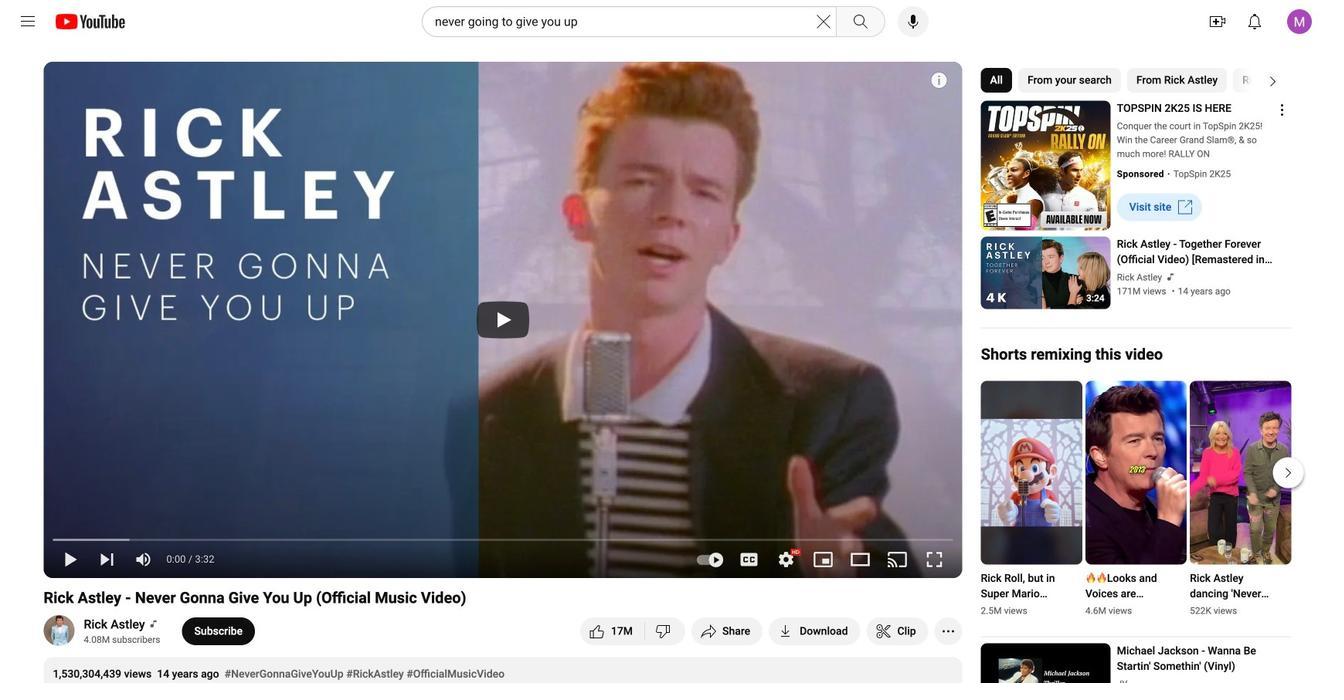 Task type: describe. For each thing, give the bounding box(es) containing it.
seek slider slider
[[48, 530, 953, 546]]

official artist channel image
[[1162, 272, 1176, 283]]

3 minutes, 24 seconds image
[[1083, 291, 1108, 306]]

avatar image image
[[1287, 9, 1312, 34]]



Task type: vqa. For each thing, say whether or not it's contained in the screenshot.
Shopping link
no



Task type: locate. For each thing, give the bounding box(es) containing it.
tab list
[[981, 62, 1335, 99]]

None text field
[[1086, 572, 1169, 602], [1190, 572, 1273, 602], [1086, 572, 1169, 602], [1190, 572, 1273, 602]]

autoplay is on image
[[695, 555, 723, 566]]

Search text field
[[435, 12, 814, 32]]

rick astley - together forever (official video) [remastered in 4k] by rick astley 171,946,109 views 14 years ago 3 minutes, 24 seconds element
[[1117, 237, 1273, 268]]

sponsored image
[[1117, 167, 1174, 181]]

4.08 million subscribers element
[[84, 634, 160, 648]]

show cards image
[[925, 66, 953, 94]]

youtube video player element
[[44, 62, 963, 579]]

None text field
[[1129, 201, 1172, 214], [981, 572, 1064, 602], [194, 626, 243, 638], [800, 626, 848, 638], [1129, 201, 1172, 214], [981, 572, 1064, 602], [194, 626, 243, 638], [800, 626, 848, 638]]

michael jackson - wanna be startin' somethin' (vinyl) by jy 523 views 5 days ago 6 minutes, 8 seconds element
[[1117, 644, 1273, 675]]

official artist channel image
[[145, 619, 159, 630]]

None search field
[[394, 6, 889, 37]]



